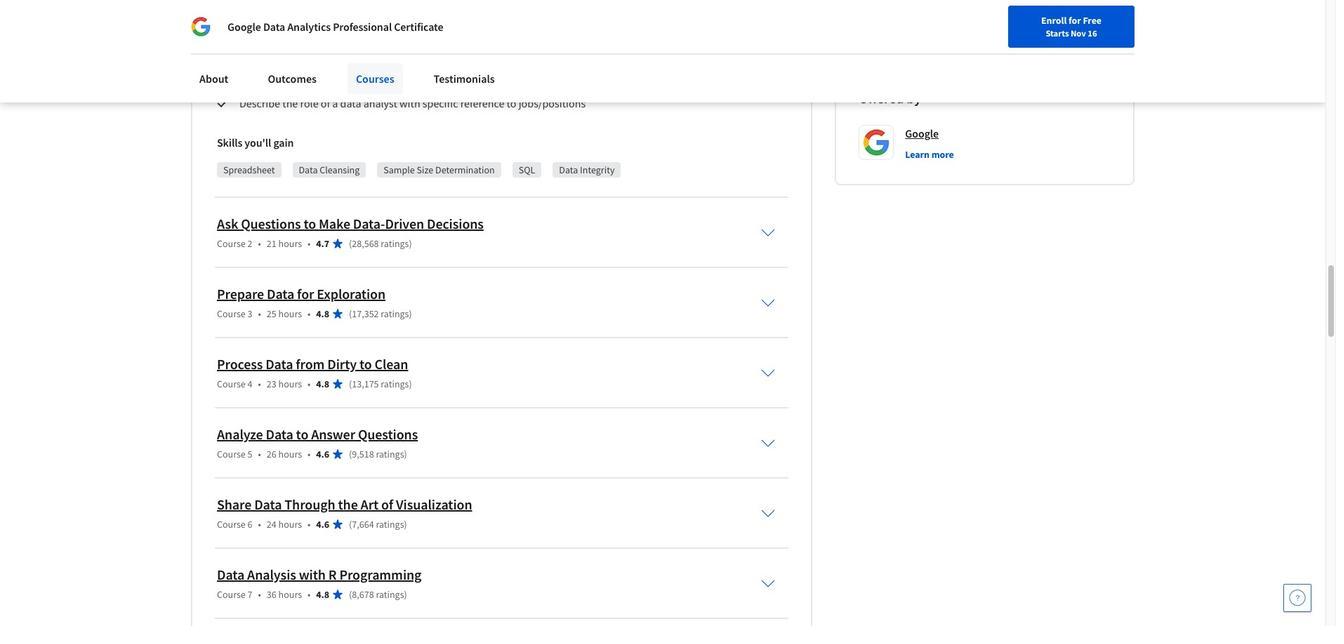 Task type: locate. For each thing, give the bounding box(es) containing it.
4.7
[[316, 237, 329, 250]]

• left 4.7
[[308, 237, 311, 250]]

9,518
[[352, 448, 374, 460]]

course for share
[[217, 518, 246, 531]]

2 vertical spatial 4.8
[[316, 588, 329, 601]]

and up an
[[272, 29, 290, 43]]

role
[[294, 74, 313, 88], [300, 96, 318, 110]]

the
[[587, 51, 603, 65], [277, 74, 292, 88], [282, 96, 298, 110], [338, 496, 358, 513]]

for left exploration
[[297, 285, 314, 303]]

thinking down the ecosystem
[[720, 51, 759, 65]]

of down data,
[[576, 51, 585, 65]]

2 ( from the top
[[349, 307, 352, 320]]

role left 'a'
[[300, 96, 318, 110]]

in
[[434, 29, 443, 43], [607, 74, 616, 88]]

conduct an analytical thinking self assessment giving specific examples of the application of analytical thinking
[[239, 51, 759, 65]]

0 vertical spatial in
[[434, 29, 443, 43]]

for up nov
[[1069, 14, 1081, 27]]

ratings
[[381, 237, 409, 250], [381, 307, 409, 320], [381, 378, 409, 390], [376, 448, 404, 460], [376, 518, 404, 531], [376, 588, 404, 601]]

) down driven
[[409, 237, 412, 250]]

google up conduct
[[227, 20, 261, 34]]

ratings for art
[[376, 518, 404, 531]]

0 vertical spatial 4.8
[[316, 307, 329, 320]]

1 horizontal spatial specific
[[491, 51, 526, 65]]

• down prepare data for exploration link
[[308, 307, 311, 320]]

ratings right 7,664
[[376, 518, 404, 531]]

course for data
[[217, 588, 246, 601]]

questions up 21
[[241, 215, 301, 232]]

2 hours from the top
[[278, 307, 302, 320]]

hours right 36
[[278, 588, 302, 601]]

0 vertical spatial specific
[[491, 51, 526, 65]]

4 course from the top
[[217, 448, 246, 460]]

6 ( from the top
[[349, 588, 352, 601]]

google for google career certificates
[[902, 7, 936, 21]]

course 7 • 36 hours •
[[217, 588, 311, 601]]

of right art
[[381, 496, 393, 513]]

1 horizontal spatial for
[[1069, 14, 1081, 27]]

24
[[267, 518, 276, 531]]

ask
[[217, 215, 238, 232]]

learn more
[[905, 148, 954, 161]]

concepts
[[347, 29, 389, 43]]

25
[[267, 307, 276, 320]]

questions up ( 9,518 ratings )
[[358, 425, 418, 443]]

in up assessment
[[434, 29, 443, 43]]

4.6 down through
[[316, 518, 329, 531]]

0 horizontal spatial career
[[938, 7, 970, 21]]

with down query
[[400, 96, 420, 110]]

integrity
[[580, 164, 615, 176]]

course left the 7
[[217, 588, 246, 601]]

outcomes link
[[259, 63, 325, 94]]

5 ( from the top
[[349, 518, 352, 531]]

5
[[248, 448, 252, 460]]

define and explain key concepts involved in data analytics including data, data analysis, and data ecosystem
[[239, 29, 743, 43]]

0 horizontal spatial analytical
[[295, 51, 341, 65]]

to
[[507, 96, 516, 110], [304, 215, 316, 232], [359, 355, 372, 373], [296, 425, 308, 443]]

jobs/positions
[[519, 96, 586, 110]]

• right 3
[[258, 307, 261, 320]]

google career certificates
[[902, 7, 1026, 21]]

specific down languages,
[[422, 96, 458, 110]]

4.8 down "data analysis with r programming" link
[[316, 588, 329, 601]]

programming
[[339, 566, 422, 583]]

role for a
[[300, 96, 318, 110]]

) right 9,518
[[404, 448, 407, 460]]

google up learn at the right of page
[[905, 126, 939, 140]]

) down visualization
[[404, 518, 407, 531]]

hours for make
[[278, 237, 302, 250]]

the down an
[[277, 74, 292, 88]]

1 vertical spatial 4.8
[[316, 378, 329, 390]]

hours right 24
[[278, 518, 302, 531]]

analytical down explain
[[295, 51, 341, 65]]

in right tools
[[607, 74, 616, 88]]

course left 3
[[217, 307, 246, 320]]

testimonials link
[[425, 63, 503, 94]]

6 course from the top
[[217, 588, 246, 601]]

0 vertical spatial with
[[400, 96, 420, 110]]

ecosystem
[[694, 29, 743, 43]]

6
[[248, 518, 252, 531]]

process data from dirty to clean link
[[217, 355, 408, 373]]

1 4.6 from the top
[[316, 448, 329, 460]]

• down from
[[308, 378, 311, 390]]

data up 25
[[267, 285, 294, 303]]

data
[[263, 20, 285, 34], [299, 164, 318, 176], [559, 164, 578, 176], [267, 285, 294, 303], [266, 355, 293, 373], [266, 425, 293, 443], [254, 496, 282, 513], [217, 566, 244, 583]]

3 ( from the top
[[349, 378, 352, 390]]

5 hours from the top
[[278, 518, 302, 531]]

process
[[217, 355, 263, 373]]

0 vertical spatial role
[[294, 74, 313, 88]]

36
[[267, 588, 276, 601]]

to left answer
[[296, 425, 308, 443]]

data left integrity
[[559, 164, 578, 176]]

) right 17,352
[[409, 307, 412, 320]]

enroll for free starts nov 16
[[1041, 14, 1102, 39]]

course left 6
[[217, 518, 246, 531]]

4.8 for with
[[316, 588, 329, 601]]

)
[[409, 237, 412, 250], [409, 307, 412, 320], [409, 378, 412, 390], [404, 448, 407, 460], [404, 518, 407, 531], [404, 588, 407, 601]]

free
[[1083, 14, 1102, 27]]

0 horizontal spatial specific
[[422, 96, 458, 110]]

) for questions
[[404, 448, 407, 460]]

8,035,062 learners
[[967, 39, 1042, 51]]

data
[[445, 29, 466, 43], [584, 29, 605, 43], [671, 29, 692, 43], [497, 74, 518, 88], [618, 74, 639, 88], [340, 96, 361, 110]]

( down dirty
[[349, 378, 352, 390]]

to left make
[[304, 215, 316, 232]]

1 hours from the top
[[278, 237, 302, 250]]

questions
[[241, 215, 301, 232], [358, 425, 418, 443]]

r
[[328, 566, 337, 583]]

1 horizontal spatial in
[[607, 74, 616, 88]]

1 horizontal spatial thinking
[[720, 51, 759, 65]]

1 vertical spatial for
[[297, 285, 314, 303]]

( down answer
[[349, 448, 352, 460]]

with left r
[[299, 566, 326, 583]]

course for prepare
[[217, 307, 246, 320]]

analytics down application
[[641, 74, 683, 88]]

4.8 down the prepare data for exploration
[[316, 307, 329, 320]]

and up reference
[[476, 74, 494, 88]]

2 4.6 from the top
[[316, 518, 329, 531]]

application
[[605, 51, 658, 65]]

( down share data through the art of visualization
[[349, 518, 352, 531]]

1 horizontal spatial analytics
[[641, 74, 683, 88]]

languages,
[[423, 74, 474, 88]]

new
[[976, 16, 995, 29]]

0 horizontal spatial analytics
[[468, 29, 510, 43]]

0 vertical spatial 4.6
[[316, 448, 329, 460]]

4.8
[[316, 307, 329, 320], [316, 378, 329, 390], [316, 588, 329, 601]]

0 horizontal spatial thinking
[[343, 51, 382, 65]]

make
[[319, 215, 350, 232]]

3 hours from the top
[[278, 378, 302, 390]]

course 4 • 23 hours •
[[217, 378, 311, 390]]

courses link
[[347, 63, 403, 94]]

you'll
[[245, 135, 271, 149]]

conduct
[[239, 51, 279, 65]]

• right the 5
[[258, 448, 261, 460]]

4 ( from the top
[[349, 448, 352, 460]]

analytical down the ecosystem
[[672, 51, 718, 65]]

• right 4
[[258, 378, 261, 390]]

course 6 • 24 hours •
[[217, 518, 311, 531]]

1 ( from the top
[[349, 237, 352, 250]]

1 4.8 from the top
[[316, 307, 329, 320]]

• right 2
[[258, 237, 261, 250]]

prepare
[[217, 285, 264, 303]]

1 vertical spatial in
[[607, 74, 616, 88]]

ratings down clean
[[381, 378, 409, 390]]

course
[[217, 237, 246, 250], [217, 307, 246, 320], [217, 378, 246, 390], [217, 448, 246, 460], [217, 518, 246, 531], [217, 588, 246, 601]]

1 vertical spatial with
[[299, 566, 326, 583]]

analyst
[[363, 96, 397, 110]]

) down programming
[[404, 588, 407, 601]]

course left 2
[[217, 237, 246, 250]]

hours right 25
[[278, 307, 302, 320]]

) right 13,175
[[409, 378, 412, 390]]

data cleansing
[[299, 164, 360, 176]]

1 thinking from the left
[[343, 51, 382, 65]]

data up 24
[[254, 496, 282, 513]]

ratings right 17,352
[[381, 307, 409, 320]]

7,664
[[352, 518, 374, 531]]

and right analysis,
[[650, 29, 668, 43]]

course left 4
[[217, 378, 246, 390]]

0 horizontal spatial with
[[299, 566, 326, 583]]

ratings down driven
[[381, 237, 409, 250]]

course for process
[[217, 378, 246, 390]]

( down exploration
[[349, 307, 352, 320]]

4 hours from the top
[[278, 448, 302, 460]]

None search field
[[200, 9, 537, 37]]

analytics up conduct an analytical thinking self assessment giving specific examples of the application of analytical thinking
[[468, 29, 510, 43]]

about link
[[191, 63, 237, 94]]

google left your
[[902, 7, 936, 21]]

23
[[267, 378, 276, 390]]

analysis
[[247, 566, 296, 583]]

hours right 26
[[278, 448, 302, 460]]

and
[[272, 29, 290, 43], [650, 29, 668, 43], [476, 74, 494, 88]]

0 vertical spatial questions
[[241, 215, 301, 232]]

course 5 • 26 hours •
[[217, 448, 311, 460]]

course left the 5
[[217, 448, 246, 460]]

data left cleansing
[[299, 164, 318, 176]]

ratings for programming
[[376, 588, 404, 601]]

• down through
[[308, 518, 311, 531]]

8,678
[[352, 588, 374, 601]]

4.6
[[316, 448, 329, 460], [316, 518, 329, 531]]

google data analytics professional certificate
[[227, 20, 443, 34]]

( for exploration
[[349, 307, 352, 320]]

0 vertical spatial for
[[1069, 14, 1081, 27]]

role down explain
[[294, 74, 313, 88]]

3 course from the top
[[217, 378, 246, 390]]

specific down define and explain key concepts involved in data analytics including data, data analysis, and data ecosystem
[[491, 51, 526, 65]]

2 4.8 from the top
[[316, 378, 329, 390]]

( down programming
[[349, 588, 352, 601]]

2 thinking from the left
[[720, 51, 759, 65]]

5 course from the top
[[217, 518, 246, 531]]

1 vertical spatial 4.6
[[316, 518, 329, 531]]

0 vertical spatial analytics
[[468, 29, 510, 43]]

outcomes
[[268, 72, 317, 86]]

1 horizontal spatial analytical
[[672, 51, 718, 65]]

the up tools
[[587, 51, 603, 65]]

6 hours from the top
[[278, 588, 302, 601]]

( for r
[[349, 588, 352, 601]]

0 horizontal spatial for
[[297, 285, 314, 303]]

1 vertical spatial specific
[[422, 96, 458, 110]]

ratings right 9,518
[[376, 448, 404, 460]]

english
[[1056, 16, 1090, 30]]

career
[[938, 7, 970, 21], [997, 16, 1024, 29]]

3 4.8 from the top
[[316, 588, 329, 601]]

1 vertical spatial questions
[[358, 425, 418, 443]]

data up 26
[[266, 425, 293, 443]]

visualization
[[520, 74, 579, 88]]

your
[[956, 16, 975, 29]]

( down ask questions to make data-driven decisions
[[349, 237, 352, 250]]

hours
[[278, 237, 302, 250], [278, 307, 302, 320], [278, 378, 302, 390], [278, 448, 302, 460], [278, 518, 302, 531], [278, 588, 302, 601]]

thinking up spreadsheets,
[[343, 51, 382, 65]]

data up an
[[263, 20, 285, 34]]

hours right 21
[[278, 237, 302, 250]]

4.6 down analyze data to answer questions
[[316, 448, 329, 460]]

1 vertical spatial role
[[300, 96, 318, 110]]

4.8 down process data from dirty to clean
[[316, 378, 329, 390]]

(
[[349, 237, 352, 250], [349, 307, 352, 320], [349, 378, 352, 390], [349, 448, 352, 460], [349, 518, 352, 531], [349, 588, 352, 601]]

hours right 23
[[278, 378, 302, 390]]

answer
[[311, 425, 355, 443]]

skills
[[217, 135, 242, 149]]

2 course from the top
[[217, 307, 246, 320]]

17,352
[[352, 307, 379, 320]]

data-
[[353, 215, 385, 232]]

by
[[907, 89, 921, 107]]

skills you'll gain
[[217, 135, 294, 149]]

0 horizontal spatial in
[[434, 29, 443, 43]]

1 course from the top
[[217, 237, 246, 250]]

1 analytical from the left
[[295, 51, 341, 65]]

ratings down programming
[[376, 588, 404, 601]]



Task type: vqa. For each thing, say whether or not it's contained in the screenshot.
the ) for Data-
yes



Task type: describe. For each thing, give the bounding box(es) containing it.
4.8 for from
[[316, 378, 329, 390]]

cleansing
[[320, 164, 360, 176]]

prepare data for exploration link
[[217, 285, 385, 303]]

analyze data to answer questions link
[[217, 425, 418, 443]]

spreadsheet
[[223, 164, 275, 176]]

hours for the
[[278, 518, 302, 531]]

more
[[931, 148, 954, 161]]

starts
[[1046, 27, 1069, 39]]

sample
[[384, 164, 415, 176]]

help center image
[[1289, 590, 1306, 607]]

giving
[[460, 51, 489, 65]]

the down outcomes
[[282, 96, 298, 110]]

data up 23
[[266, 355, 293, 373]]

course for analyze
[[217, 448, 246, 460]]

ratings for to
[[381, 378, 409, 390]]

analysis,
[[607, 29, 648, 43]]

4.8 for for
[[316, 307, 329, 320]]

8,035,062
[[967, 39, 1006, 51]]

describe the role of a data analyst with specific reference to jobs/positions
[[239, 96, 586, 110]]

ask questions to make data-driven decisions link
[[217, 215, 484, 232]]

28,568
[[352, 237, 379, 250]]

2 analytical from the left
[[672, 51, 718, 65]]

key
[[329, 29, 345, 43]]

) for art
[[404, 518, 407, 531]]

data right 'a'
[[340, 96, 361, 110]]

21
[[267, 237, 276, 250]]

hours for dirty
[[278, 378, 302, 390]]

0 horizontal spatial questions
[[241, 215, 301, 232]]

role for spreadsheets,
[[294, 74, 313, 88]]

2
[[248, 237, 252, 250]]

4.6 for through
[[316, 518, 329, 531]]

course for ask
[[217, 237, 246, 250]]

define
[[239, 29, 270, 43]]

to right reference
[[507, 96, 516, 110]]

english button
[[1031, 0, 1116, 46]]

decisions
[[427, 215, 484, 232]]

google career certificates link
[[902, 7, 1026, 21]]

26
[[267, 448, 276, 460]]

find
[[936, 16, 954, 29]]

) for to
[[409, 378, 412, 390]]

nov
[[1071, 27, 1086, 39]]

1 horizontal spatial and
[[476, 74, 494, 88]]

process data from dirty to clean
[[217, 355, 408, 373]]

professional
[[333, 20, 392, 34]]

describe
[[239, 96, 280, 110]]

data analysis with r programming link
[[217, 566, 422, 583]]

data down application
[[618, 74, 639, 88]]

16
[[1088, 27, 1097, 39]]

1 horizontal spatial with
[[400, 96, 420, 110]]

art
[[361, 496, 379, 513]]

data right data,
[[584, 29, 605, 43]]

( 9,518 ratings )
[[349, 448, 407, 460]]

assessment
[[403, 51, 458, 65]]

learners
[[1008, 39, 1042, 51]]

an
[[281, 51, 293, 65]]

to up 13,175
[[359, 355, 372, 373]]

google image
[[191, 17, 211, 37]]

sample size determination
[[384, 164, 495, 176]]

visualization
[[396, 496, 472, 513]]

ratings for data-
[[381, 237, 409, 250]]

enroll
[[1041, 14, 1067, 27]]

( 17,352 ratings )
[[349, 307, 412, 320]]

exploration
[[317, 285, 385, 303]]

explain
[[292, 29, 326, 43]]

of left 'a'
[[321, 96, 330, 110]]

ask questions to make data-driven decisions
[[217, 215, 484, 232]]

3
[[248, 307, 252, 320]]

4.6 for to
[[316, 448, 329, 460]]

tools
[[581, 74, 604, 88]]

google link
[[905, 125, 939, 142]]

• right the 7
[[258, 588, 261, 601]]

sql
[[519, 164, 535, 176]]

1 horizontal spatial questions
[[358, 425, 418, 443]]

• down "data analysis with r programming" link
[[308, 588, 311, 601]]

data integrity
[[559, 164, 615, 176]]

analyze data to answer questions
[[217, 425, 418, 443]]

• right 6
[[258, 518, 261, 531]]

prepare data for exploration
[[217, 285, 385, 303]]

the left art
[[338, 496, 358, 513]]

( 7,664 ratings )
[[349, 518, 407, 531]]

share data through the art of visualization
[[217, 496, 472, 513]]

analyze
[[217, 425, 263, 443]]

certificates
[[972, 7, 1026, 21]]

( for dirty
[[349, 378, 352, 390]]

offered
[[859, 89, 904, 107]]

) for data-
[[409, 237, 412, 250]]

data up giving
[[445, 29, 466, 43]]

of right application
[[660, 51, 670, 65]]

( for make
[[349, 237, 352, 250]]

2 horizontal spatial and
[[650, 29, 668, 43]]

for inside enroll for free starts nov 16
[[1069, 14, 1081, 27]]

hours for exploration
[[278, 307, 302, 320]]

hours for r
[[278, 588, 302, 601]]

data analysis with r programming
[[217, 566, 422, 583]]

self
[[385, 51, 401, 65]]

( for the
[[349, 518, 352, 531]]

4
[[248, 378, 252, 390]]

1 horizontal spatial career
[[997, 16, 1024, 29]]

1 vertical spatial analytics
[[641, 74, 683, 88]]

discuss the role of spreadsheets, query languages, and data visualization tools in data analytics
[[239, 74, 683, 88]]

7
[[248, 588, 252, 601]]

data left the ecosystem
[[671, 29, 692, 43]]

including
[[512, 29, 556, 43]]

offered by
[[859, 89, 921, 107]]

0 horizontal spatial and
[[272, 29, 290, 43]]

data,
[[558, 29, 582, 43]]

ratings for questions
[[376, 448, 404, 460]]

( for answer
[[349, 448, 352, 460]]

data up course 7 • 36 hours •
[[217, 566, 244, 583]]

clean
[[375, 355, 408, 373]]

through
[[285, 496, 335, 513]]

of left spreadsheets,
[[315, 74, 324, 88]]

determination
[[435, 164, 495, 176]]

google for google data analytics professional certificate
[[227, 20, 261, 34]]

) for programming
[[404, 588, 407, 601]]

involved
[[391, 29, 431, 43]]

data down conduct an analytical thinking self assessment giving specific examples of the application of analytical thinking
[[497, 74, 518, 88]]

course 3 • 25 hours •
[[217, 307, 311, 320]]

driven
[[385, 215, 424, 232]]

share
[[217, 496, 252, 513]]

dirty
[[327, 355, 357, 373]]

discuss
[[239, 74, 274, 88]]

• down analyze data to answer questions
[[308, 448, 311, 460]]

hours for answer
[[278, 448, 302, 460]]



